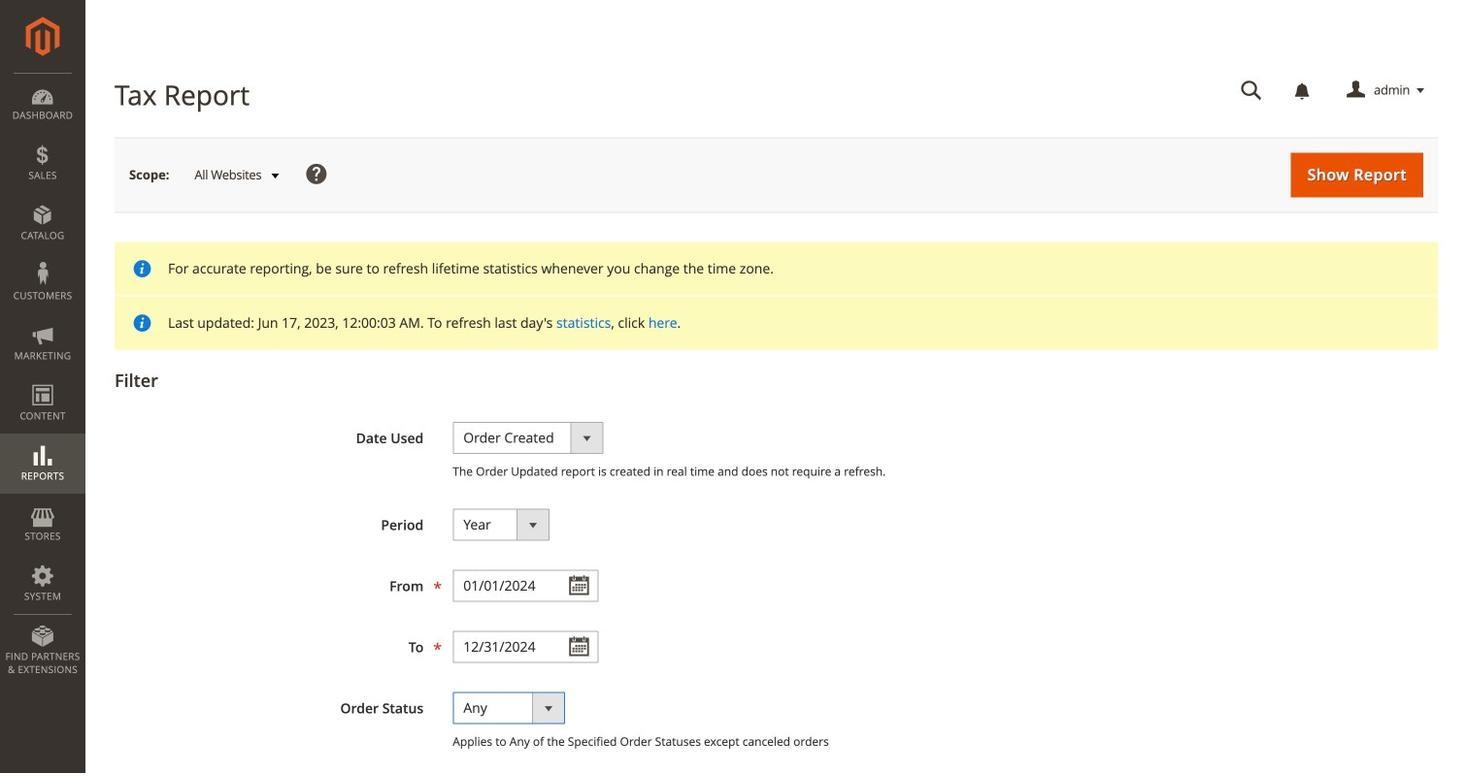 Task type: describe. For each thing, give the bounding box(es) containing it.
magento admin panel image
[[26, 17, 60, 56]]



Task type: locate. For each thing, give the bounding box(es) containing it.
None text field
[[1228, 74, 1276, 108], [453, 570, 598, 602], [1228, 74, 1276, 108], [453, 570, 598, 602]]

None text field
[[453, 632, 598, 664]]

menu bar
[[0, 73, 85, 687]]



